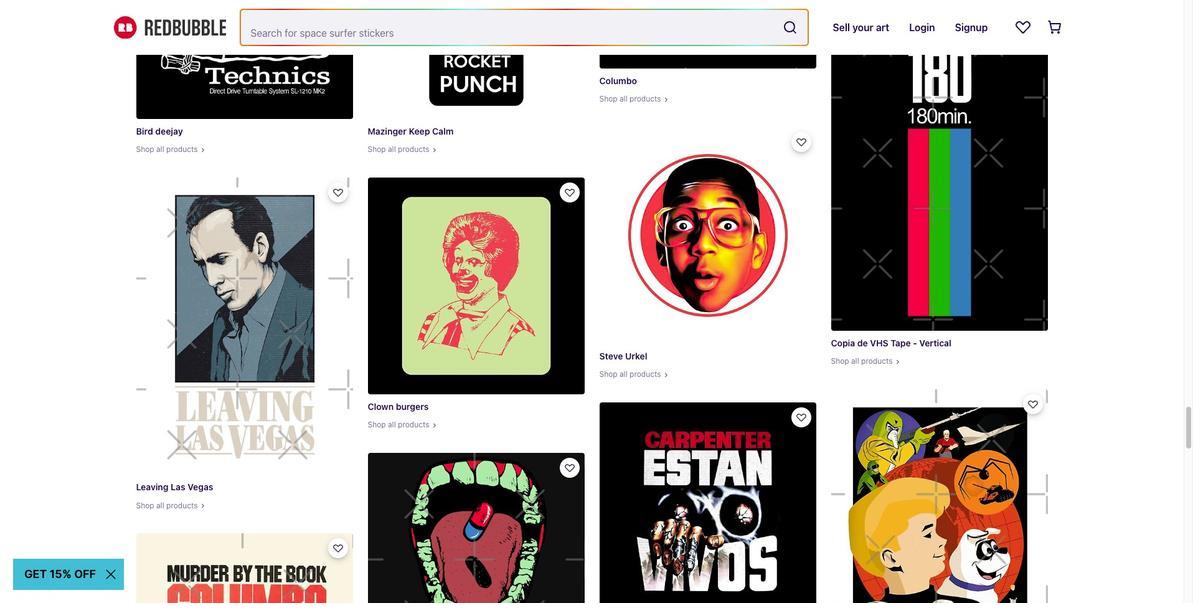 Task type: describe. For each thing, give the bounding box(es) containing it.
shop for bird deejay
[[136, 145, 154, 154]]

copia
[[831, 338, 855, 348]]

shop all products for steve urkel
[[600, 370, 661, 379]]

all for clown burgers
[[388, 420, 396, 429]]

products for clown burgers
[[398, 420, 430, 429]]

shop all products for mazinger keep calm
[[368, 145, 430, 154]]

urkel
[[625, 351, 648, 361]]

steve urkel
[[600, 351, 648, 361]]

leaving
[[136, 482, 169, 492]]

shop all products for clown burgers
[[368, 420, 430, 429]]

steve
[[600, 351, 623, 361]]

las
[[171, 482, 185, 492]]

all for steve urkel
[[620, 370, 628, 379]]

products for columbo
[[630, 94, 661, 104]]

products for leaving las vegas
[[166, 501, 198, 510]]

products for mazinger keep calm
[[398, 145, 430, 154]]

redbubble logo image
[[114, 16, 226, 39]]

-
[[913, 338, 917, 348]]

vertical
[[920, 338, 952, 348]]

all for mazinger keep calm
[[388, 145, 396, 154]]

shop for clown burgers
[[368, 420, 386, 429]]

calm
[[432, 126, 454, 136]]

mazinger keep calm
[[368, 126, 454, 136]]

de
[[858, 338, 868, 348]]

products for steve urkel
[[630, 370, 661, 379]]

clown
[[368, 401, 394, 412]]

columbo
[[600, 76, 637, 86]]

shop for leaving las vegas
[[136, 501, 154, 510]]

all for copia de vhs tape - vertical
[[852, 356, 859, 366]]

copia de vhs tape - vertical
[[831, 338, 952, 348]]

products for copia de vhs tape - vertical
[[862, 356, 893, 366]]



Task type: locate. For each thing, give the bounding box(es) containing it.
shop all products for bird deejay
[[136, 145, 198, 154]]

leaving las vegas
[[136, 482, 213, 492]]

vhs
[[870, 338, 889, 348]]

shop down columbo in the top of the page
[[600, 94, 618, 104]]

products
[[630, 94, 661, 104], [166, 145, 198, 154], [398, 145, 430, 154], [862, 356, 893, 366], [630, 370, 661, 379], [398, 420, 430, 429], [166, 501, 198, 510]]

products down deejay at the left of the page
[[166, 145, 198, 154]]

shop all products down the 'clown burgers'
[[368, 420, 430, 429]]

shop for copia de vhs tape - vertical
[[831, 356, 849, 366]]

shop for mazinger keep calm
[[368, 145, 386, 154]]

shop all products down de
[[831, 356, 893, 366]]

all down steve urkel
[[620, 370, 628, 379]]

shop down steve
[[600, 370, 618, 379]]

shop all products for columbo
[[600, 94, 661, 104]]

all down mazinger on the top
[[388, 145, 396, 154]]

products for bird deejay
[[166, 145, 198, 154]]

all for columbo
[[620, 94, 628, 104]]

all down bird deejay
[[156, 145, 164, 154]]

all down leaving
[[156, 501, 164, 510]]

all down de
[[852, 356, 859, 366]]

vegas
[[188, 482, 213, 492]]

all
[[620, 94, 628, 104], [156, 145, 164, 154], [388, 145, 396, 154], [852, 356, 859, 366], [620, 370, 628, 379], [388, 420, 396, 429], [156, 501, 164, 510]]

shop all products for copia de vhs tape - vertical
[[831, 356, 893, 366]]

products down las on the bottom left of page
[[166, 501, 198, 510]]

shop all products down leaving las vegas
[[136, 501, 198, 510]]

products down mazinger keep calm at the left
[[398, 145, 430, 154]]

None field
[[241, 10, 808, 45]]

shop
[[600, 94, 618, 104], [136, 145, 154, 154], [368, 145, 386, 154], [831, 356, 849, 366], [600, 370, 618, 379], [368, 420, 386, 429], [136, 501, 154, 510]]

products down burgers
[[398, 420, 430, 429]]

tape
[[891, 338, 911, 348]]

products down columbo in the top of the page
[[630, 94, 661, 104]]

all for bird deejay
[[156, 145, 164, 154]]

burgers
[[396, 401, 429, 412]]

shop down the copia in the bottom of the page
[[831, 356, 849, 366]]

shop down bird
[[136, 145, 154, 154]]

shop down mazinger on the top
[[368, 145, 386, 154]]

shop down the clown
[[368, 420, 386, 429]]

shop all products down urkel
[[600, 370, 661, 379]]

bird
[[136, 126, 153, 136]]

deejay
[[155, 126, 183, 136]]

clown burgers
[[368, 401, 429, 412]]

all down the 'clown burgers'
[[388, 420, 396, 429]]

shop all products down mazinger on the top
[[368, 145, 430, 154]]

all for leaving las vegas
[[156, 501, 164, 510]]

shop all products down columbo in the top of the page
[[600, 94, 661, 104]]

keep
[[409, 126, 430, 136]]

shop all products for leaving las vegas
[[136, 501, 198, 510]]

shop all products down deejay at the left of the page
[[136, 145, 198, 154]]

products down vhs
[[862, 356, 893, 366]]

shop down leaving
[[136, 501, 154, 510]]

bird deejay
[[136, 126, 183, 136]]

Search term search field
[[241, 10, 778, 45]]

mazinger
[[368, 126, 407, 136]]

products down urkel
[[630, 370, 661, 379]]

shop for steve urkel
[[600, 370, 618, 379]]

shop all products
[[600, 94, 661, 104], [136, 145, 198, 154], [368, 145, 430, 154], [831, 356, 893, 366], [600, 370, 661, 379], [368, 420, 430, 429], [136, 501, 198, 510]]

all down columbo in the top of the page
[[620, 94, 628, 104]]

shop for columbo
[[600, 94, 618, 104]]



Task type: vqa. For each thing, say whether or not it's contained in the screenshot.
Copia de VHS Tape - Vertical's Shop all products
yes



